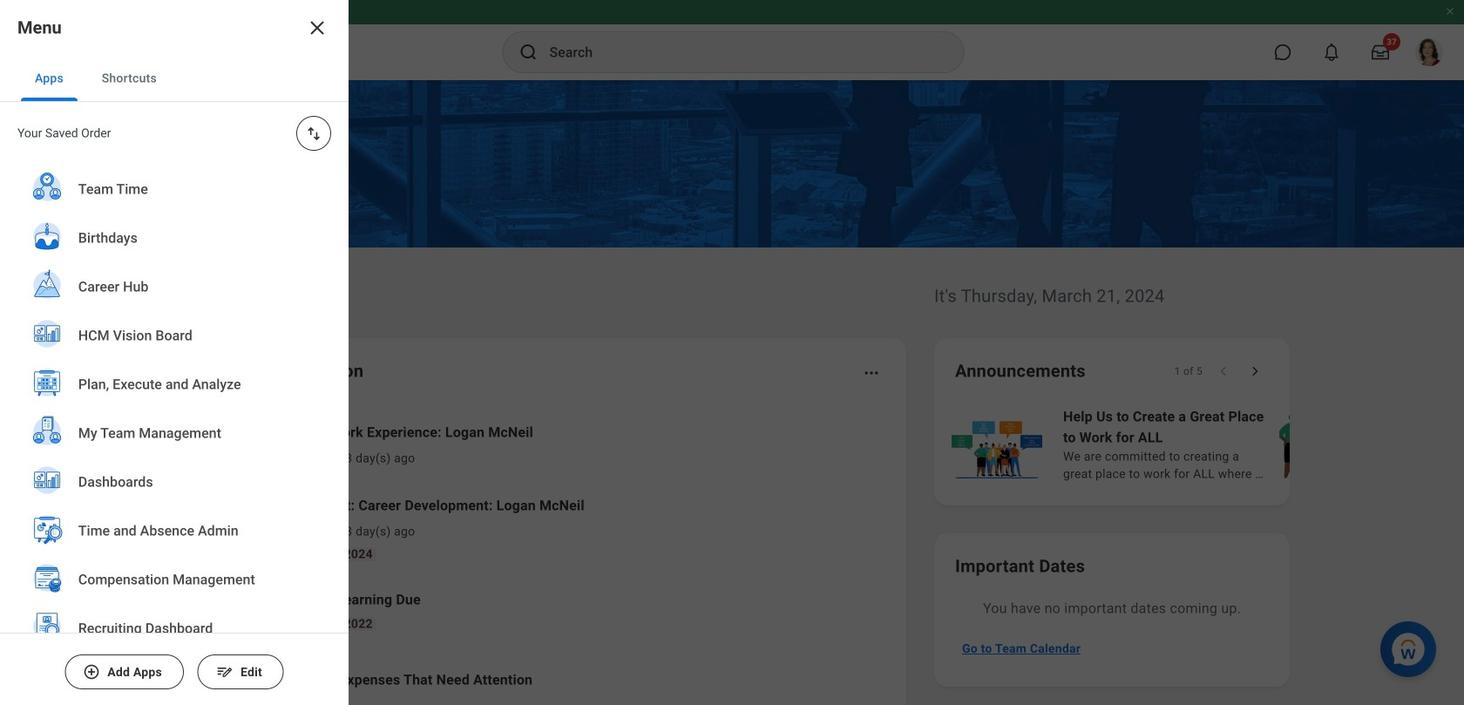 Task type: vqa. For each thing, say whether or not it's contained in the screenshot.
banner
yes



Task type: describe. For each thing, give the bounding box(es) containing it.
global navigation dialog
[[0, 0, 349, 705]]

inbox large image
[[1372, 44, 1390, 61]]

profile logan mcneil element
[[1405, 33, 1454, 71]]

dashboard expenses image
[[221, 667, 247, 693]]

2 inbox image from the top
[[221, 515, 247, 541]]

text edit image
[[216, 663, 233, 681]]

close environment banner image
[[1445, 6, 1456, 17]]

notifications large image
[[1323, 44, 1341, 61]]

1 inbox image from the top
[[221, 432, 247, 458]]



Task type: locate. For each thing, give the bounding box(es) containing it.
1 vertical spatial inbox image
[[221, 515, 247, 541]]

chevron right small image
[[1247, 363, 1264, 380]]

list
[[0, 165, 349, 705], [948, 404, 1465, 485], [195, 408, 886, 705]]

banner
[[0, 0, 1465, 80]]

x image
[[307, 17, 328, 38]]

inbox image
[[221, 432, 247, 458], [221, 515, 247, 541]]

sort image
[[305, 125, 323, 142]]

plus circle image
[[83, 663, 100, 681]]

status
[[1175, 364, 1203, 378]]

chevron left small image
[[1215, 363, 1233, 380]]

main content
[[0, 80, 1465, 705]]

0 vertical spatial inbox image
[[221, 432, 247, 458]]

tab list
[[0, 56, 349, 102]]

search image
[[518, 42, 539, 63]]



